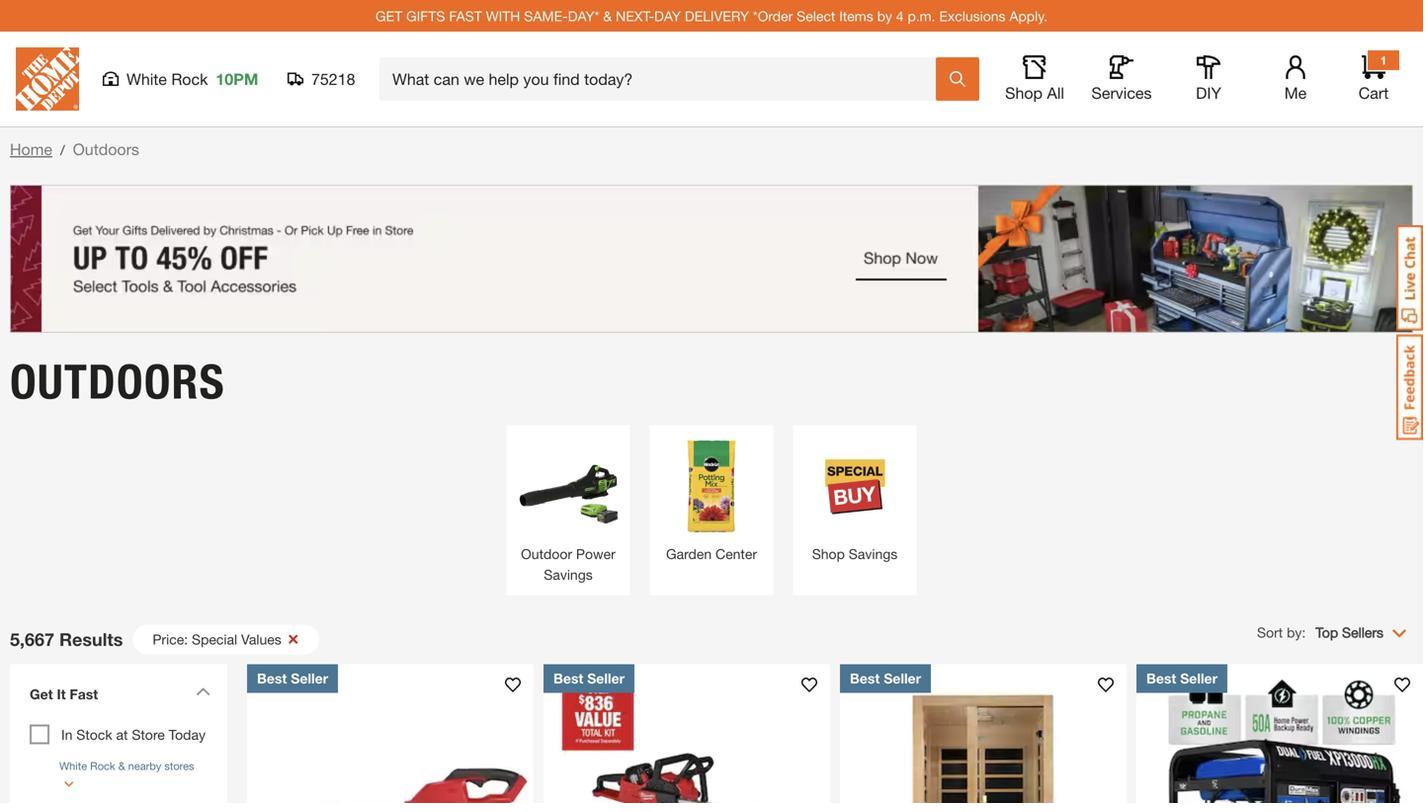 Task type: vqa. For each thing, say whether or not it's contained in the screenshot.
specials & offers
no



Task type: locate. For each thing, give the bounding box(es) containing it.
seller
[[291, 671, 328, 687], [587, 671, 625, 687], [884, 671, 921, 687], [1180, 671, 1218, 687]]

shop
[[1005, 84, 1043, 102], [812, 546, 845, 562]]

diy button
[[1177, 55, 1240, 103]]

1 horizontal spatial &
[[603, 8, 612, 24]]

0 vertical spatial savings
[[849, 546, 898, 562]]

0 vertical spatial shop
[[1005, 84, 1043, 102]]

outdoor power savings
[[521, 546, 616, 583]]

garden center image
[[660, 435, 764, 539]]

savings down outdoor
[[544, 567, 593, 583]]

get
[[30, 686, 53, 703]]

white for white rock & nearby stores
[[59, 760, 87, 773]]

store
[[132, 727, 165, 743]]

0 horizontal spatial &
[[118, 760, 125, 773]]

select
[[797, 8, 836, 24]]

the home depot logo image
[[16, 47, 79, 111]]

rock left 10pm at top
[[171, 70, 208, 88]]

center
[[716, 546, 757, 562]]

75218 button
[[288, 69, 356, 89]]

3 best seller from the left
[[850, 671, 921, 687]]

5,667
[[10, 629, 54, 650]]

& right day*
[[603, 8, 612, 24]]

0 horizontal spatial savings
[[544, 567, 593, 583]]

garden
[[666, 546, 712, 562]]

1 horizontal spatial shop
[[1005, 84, 1043, 102]]

1 vertical spatial white
[[59, 760, 87, 773]]

sellers
[[1342, 625, 1384, 641]]

0 horizontal spatial rock
[[90, 760, 115, 773]]

white rock & nearby stores
[[59, 760, 194, 773]]

garden center
[[666, 546, 757, 562]]

feedback link image
[[1397, 334, 1423, 441]]

white left 10pm at top
[[127, 70, 167, 88]]

0 vertical spatial rock
[[171, 70, 208, 88]]

outdoor power savings image
[[516, 435, 620, 539]]

delivery
[[685, 8, 749, 24]]

/
[[60, 142, 65, 158]]

1 horizontal spatial rock
[[171, 70, 208, 88]]

shop inside "button"
[[1005, 84, 1043, 102]]

shop down shop savings image on the right
[[812, 546, 845, 562]]

all
[[1047, 84, 1064, 102]]

0 vertical spatial outdoors
[[73, 140, 139, 159]]

diy
[[1196, 84, 1222, 102]]

4 best seller from the left
[[1147, 671, 1218, 687]]

stores
[[164, 760, 194, 773]]

price: special values
[[153, 632, 281, 648]]

shop left all on the right
[[1005, 84, 1043, 102]]

10pm
[[216, 70, 258, 88]]

outdoors
[[73, 140, 139, 159], [10, 353, 225, 411]]

0 vertical spatial white
[[127, 70, 167, 88]]

by
[[877, 8, 892, 24]]

white down in
[[59, 760, 87, 773]]

savings inside outdoor power savings
[[544, 567, 593, 583]]

1 vertical spatial rock
[[90, 760, 115, 773]]

day*
[[568, 8, 599, 24]]

today
[[169, 727, 206, 743]]

live chat image
[[1397, 225, 1423, 331]]

0 horizontal spatial shop
[[812, 546, 845, 562]]

1 vertical spatial savings
[[544, 567, 593, 583]]

1 vertical spatial shop
[[812, 546, 845, 562]]

next-
[[616, 8, 654, 24]]

1 best seller from the left
[[257, 671, 328, 687]]

What can we help you find today? search field
[[392, 58, 935, 100]]

me
[[1285, 84, 1307, 102]]

1 horizontal spatial savings
[[849, 546, 898, 562]]

savings
[[849, 546, 898, 562], [544, 567, 593, 583]]

best seller for 13000/10500-watt dual fuel electric start gasoline/propane portable home power back up generator with co alert shutdown image
[[1147, 671, 1218, 687]]

shop for shop all
[[1005, 84, 1043, 102]]

in stock at store today
[[61, 727, 206, 743]]

exclusions
[[939, 8, 1006, 24]]

get it fast link
[[20, 675, 217, 720]]

white
[[127, 70, 167, 88], [59, 760, 87, 773]]

1 horizontal spatial white
[[127, 70, 167, 88]]

4 best from the left
[[1147, 671, 1177, 687]]

best for 13000/10500-watt dual fuel electric start gasoline/propane portable home power back up generator with co alert shutdown image
[[1147, 671, 1177, 687]]

get gifts fast with same-day* & next-day delivery *order select items by 4 p.m. exclusions apply.
[[376, 8, 1048, 24]]

top
[[1316, 625, 1338, 641]]

3 seller from the left
[[884, 671, 921, 687]]

outdoor
[[521, 546, 572, 562]]

sponsored banner image
[[10, 185, 1413, 333]]

rock
[[171, 70, 208, 88], [90, 760, 115, 773]]

results
[[59, 629, 123, 650]]

home
[[10, 140, 52, 159]]

fast
[[449, 8, 482, 24]]

rock down stock
[[90, 760, 115, 773]]

m18 fuel 16 in. 18- volt lithium-ion brushless battery chainsaw kit with m18 gen ii fuel blower image
[[544, 665, 830, 804]]

special
[[192, 632, 237, 648]]

2 best seller from the left
[[553, 671, 625, 687]]

services button
[[1090, 55, 1153, 103]]

2 seller from the left
[[587, 671, 625, 687]]

rock for 10pm
[[171, 70, 208, 88]]

&
[[603, 8, 612, 24], [118, 760, 125, 773]]

4 seller from the left
[[1180, 671, 1218, 687]]

with
[[486, 8, 520, 24]]

me button
[[1264, 55, 1327, 103]]

outdoor power savings link
[[516, 435, 620, 586]]

seller for deluxe 2-person super low emf infrared sauna with 7 deluxe carbon far infrared therapy heaters sound system image
[[884, 671, 921, 687]]

day
[[654, 8, 681, 24]]

shop savings image
[[803, 435, 907, 539]]

2 best from the left
[[553, 671, 583, 687]]

75218
[[311, 70, 355, 88]]

1 best from the left
[[257, 671, 287, 687]]

stock
[[76, 727, 112, 743]]

shop all button
[[1003, 55, 1066, 103]]

p.m.
[[908, 8, 936, 24]]

garden center link
[[660, 435, 764, 565]]

1
[[1380, 53, 1387, 67]]

3 best from the left
[[850, 671, 880, 687]]

1 seller from the left
[[291, 671, 328, 687]]

0 horizontal spatial white
[[59, 760, 87, 773]]

best seller
[[257, 671, 328, 687], [553, 671, 625, 687], [850, 671, 921, 687], [1147, 671, 1218, 687]]

get
[[376, 8, 402, 24]]

savings down shop savings image on the right
[[849, 546, 898, 562]]

same-
[[524, 8, 568, 24]]

cart 1
[[1359, 53, 1389, 102]]

best
[[257, 671, 287, 687], [553, 671, 583, 687], [850, 671, 880, 687], [1147, 671, 1177, 687]]

sort by: top sellers
[[1257, 625, 1384, 641]]

& left nearby
[[118, 760, 125, 773]]



Task type: describe. For each thing, give the bounding box(es) containing it.
best for m18 fuel 16 in. 18- volt lithium-ion brushless battery chainsaw kit with m18 gen ii fuel blower image
[[553, 671, 583, 687]]

sort
[[1257, 625, 1283, 641]]

13000/10500-watt dual fuel electric start gasoline/propane portable home power back up generator with co alert shutdown image
[[1137, 665, 1423, 804]]

4
[[896, 8, 904, 24]]

best seller for deluxe 2-person super low emf infrared sauna with 7 deluxe carbon far infrared therapy heaters sound system image
[[850, 671, 921, 687]]

price: special values button
[[133, 625, 319, 655]]

items
[[839, 8, 873, 24]]

best for deluxe 2-person super low emf infrared sauna with 7 deluxe carbon far infrared therapy heaters sound system image
[[850, 671, 880, 687]]

white rock 10pm
[[127, 70, 258, 88]]

at
[[116, 727, 128, 743]]

get it fast
[[30, 686, 98, 703]]

seller for m18 fuel 120 mph 450 cfm 18-volt lithium-ion brushless cordless handheld blower (tool-only) image
[[291, 671, 328, 687]]

*order
[[753, 8, 793, 24]]

5,667 results
[[10, 629, 123, 650]]

power
[[576, 546, 616, 562]]

shop all
[[1005, 84, 1064, 102]]

home link
[[10, 140, 52, 159]]

cart
[[1359, 84, 1389, 102]]

by:
[[1287, 625, 1306, 641]]

fast
[[70, 686, 98, 703]]

caret icon image
[[196, 687, 211, 696]]

apply.
[[1010, 8, 1048, 24]]

white for white rock 10pm
[[127, 70, 167, 88]]

1 vertical spatial &
[[118, 760, 125, 773]]

price:
[[153, 632, 188, 648]]

best seller for m18 fuel 120 mph 450 cfm 18-volt lithium-ion brushless cordless handheld blower (tool-only) image
[[257, 671, 328, 687]]

gifts
[[406, 8, 445, 24]]

1 vertical spatial outdoors
[[10, 353, 225, 411]]

shop savings
[[812, 546, 898, 562]]

deluxe 2-person super low emf infrared sauna with 7 deluxe carbon far infrared therapy heaters sound system image
[[840, 665, 1127, 804]]

m18 fuel 120 mph 450 cfm 18-volt lithium-ion brushless cordless handheld blower (tool-only) image
[[247, 665, 534, 804]]

shop savings link
[[803, 435, 907, 565]]

home / outdoors
[[10, 140, 139, 159]]

best seller for m18 fuel 16 in. 18- volt lithium-ion brushless battery chainsaw kit with m18 gen ii fuel blower image
[[553, 671, 625, 687]]

seller for 13000/10500-watt dual fuel electric start gasoline/propane portable home power back up generator with co alert shutdown image
[[1180, 671, 1218, 687]]

0 vertical spatial &
[[603, 8, 612, 24]]

rock for &
[[90, 760, 115, 773]]

nearby
[[128, 760, 161, 773]]

shop for shop savings
[[812, 546, 845, 562]]

values
[[241, 632, 281, 648]]

in
[[61, 727, 73, 743]]

best for m18 fuel 120 mph 450 cfm 18-volt lithium-ion brushless cordless handheld blower (tool-only) image
[[257, 671, 287, 687]]

it
[[57, 686, 66, 703]]

in stock at store today link
[[61, 727, 206, 743]]

seller for m18 fuel 16 in. 18- volt lithium-ion brushless battery chainsaw kit with m18 gen ii fuel blower image
[[587, 671, 625, 687]]

services
[[1092, 84, 1152, 102]]



